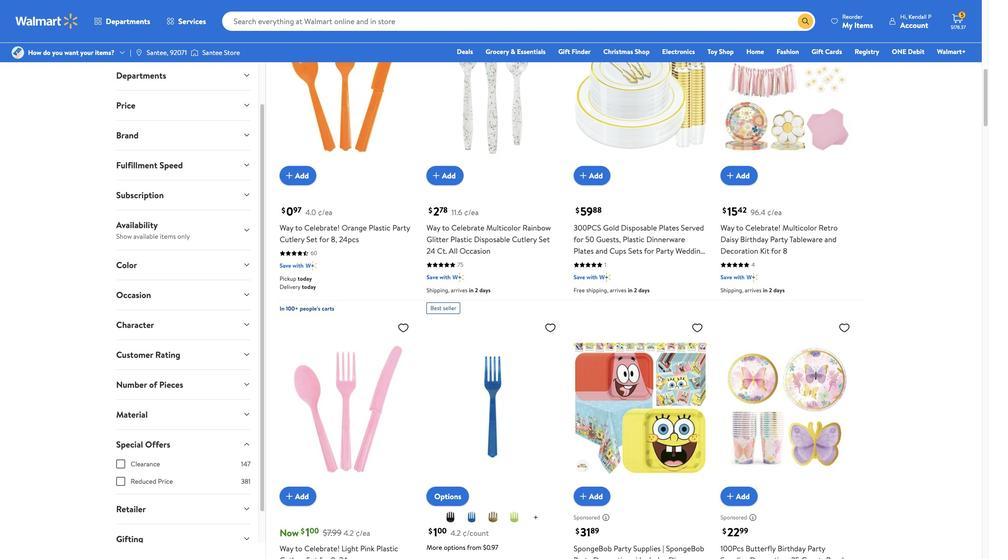 Task type: describe. For each thing, give the bounding box(es) containing it.
with for 96.4 ¢/ea
[[734, 274, 745, 282]]

santee,
[[147, 48, 168, 57]]

plastic inside now $ 1 00 $7.99 4.2 ¢/ea way to celebrate! light pink plastic cutlery set for 8, 24pcs
[[376, 544, 398, 554]]

$ 1 00 4.2 ¢/count more options from $0.97
[[427, 524, 498, 553]]

100pcs butterfly birthday party supplies decoration, 25 guests purple butterfly disposable paper plates napkins cups for butterfly fairy themed parties, baby shower image
[[721, 318, 854, 499]]

walmart+
[[937, 47, 966, 57]]

1 inside now $ 1 00 $7.99 4.2 ¢/ea way to celebrate! light pink plastic cutlery set for 8, 24pcs
[[306, 524, 310, 541]]

24
[[427, 246, 435, 257]]

1 vertical spatial plates
[[574, 246, 594, 257]]

pink
[[360, 544, 375, 554]]

add button for 100pcs butterfly birthday party supplies decoration, 25 guests purple butterfly disposable paper plates napkins cups for butterfly fairy themed parties, baby shower image
[[721, 487, 758, 507]]

black image
[[445, 512, 456, 524]]

grocery & essentials
[[486, 47, 546, 57]]

0 vertical spatial |
[[130, 48, 131, 57]]

way inside now $ 1 00 $7.99 4.2 ¢/ea way to celebrate! light pink plastic cutlery set for 8, 24pcs
[[280, 544, 293, 554]]

cards
[[825, 47, 842, 57]]

arrives for 2
[[451, 287, 468, 295]]

59
[[580, 203, 593, 220]]

more
[[427, 543, 442, 553]]

party down '31' on the bottom of the page
[[574, 555, 591, 560]]

add button for the way to celebrate! multicolor retro daisy birthday party tableware and decoration kit for 8 image
[[721, 166, 758, 186]]

78
[[440, 205, 448, 216]]

add to cart image for way to celebrate multicolor rainbow glitter plastic disposable cutlery set 24 ct. all occasion image
[[430, 170, 442, 182]]

2 horizontal spatial 1
[[605, 261, 606, 269]]

people's
[[300, 305, 320, 313]]

add button for spongebob party supplies | spongebob party decorations | includes dinner spongebob plates, dessert plates, napkins, tablecloth, and jointed banner | spongebob birthday party supplies serves 16 image
[[574, 487, 611, 507]]

add to cart image up 22
[[725, 491, 736, 503]]

availability
[[116, 219, 158, 231]]

gift finder
[[558, 47, 591, 57]]

kit
[[760, 246, 770, 257]]

your
[[80, 48, 93, 57]]

price tab
[[108, 91, 258, 120]]

ad disclaimer and feedback image for 31
[[602, 514, 610, 522]]

add to favorites list, 100pcs butterfly birthday party supplies decoration, 25 guests purple butterfly disposable paper plates napkins cups for butterfly fairy themed parties, baby shower image
[[839, 322, 850, 334]]

free
[[574, 287, 585, 295]]

number of pieces
[[116, 379, 183, 391]]

00 inside $ 1 00 4.2 ¢/count more options from $0.97
[[437, 526, 447, 537]]

served
[[681, 223, 704, 233]]

shower
[[636, 258, 661, 268]]

for inside '$ 0 97 4.0 ¢/ea way to celebrate! orange plastic party cutlery set for 8, 24pcs'
[[319, 234, 329, 245]]

decorations
[[593, 555, 634, 560]]

and inside $ 15 42 96.4 ¢/ea way to celebrate! multicolor retro daisy birthday party tableware and decoration kit for 8
[[825, 234, 837, 245]]

departments inside tab
[[116, 69, 166, 81]]

fashion
[[777, 47, 799, 57]]

$ for 15
[[723, 206, 726, 216]]

way for 0
[[280, 223, 293, 233]]

toy shop
[[708, 47, 734, 57]]

reorder
[[842, 12, 863, 21]]

today right delivery
[[302, 283, 316, 291]]

butterfly
[[746, 544, 776, 554]]

customer rating
[[116, 349, 180, 361]]

24pcs inside now $ 1 00 $7.99 4.2 ¢/ea way to celebrate! light pink plastic cutlery set for 8, 24pcs
[[339, 555, 359, 560]]

of
[[149, 379, 157, 391]]

reduced price
[[131, 477, 173, 487]]

shipping, arrives in 2 days for 2
[[427, 287, 491, 295]]

best seller
[[430, 304, 457, 313]]

2 in from the left
[[628, 287, 633, 295]]

walmart plus image for 96.4 ¢/ea
[[747, 273, 758, 283]]

home link
[[742, 46, 769, 57]]

multicolor for 2
[[486, 223, 521, 233]]

year
[[574, 281, 588, 291]]

registry
[[855, 47, 879, 57]]

to for 15
[[736, 223, 744, 233]]

subscription
[[116, 189, 164, 201]]

88
[[593, 205, 602, 216]]

add to cart image for '300pcs gold disposable plates served for 50 guests, plastic dinnerware plates and cups sets for party wedding engagement baby shower holiday thanksgiving halloween christmas new year' image
[[578, 170, 589, 182]]

guests
[[802, 555, 824, 560]]

p
[[928, 12, 932, 21]]

way to celebrate! light pink plastic cutlery set for 8, 24pcs image
[[280, 318, 413, 499]]

electric blue image
[[466, 512, 478, 524]]

shipping, for 15
[[721, 287, 744, 295]]

debit
[[908, 47, 925, 57]]

celebrate! inside now $ 1 00 $7.99 4.2 ¢/ea way to celebrate! light pink plastic cutlery set for 8, 24pcs
[[304, 544, 340, 554]]

days for 15
[[774, 287, 785, 295]]

clearance
[[131, 460, 160, 469]]

items?
[[95, 48, 114, 57]]

search icon image
[[802, 17, 810, 25]]

services
[[178, 16, 206, 27]]

essentials
[[517, 47, 546, 57]]

60
[[311, 249, 317, 258]]

1 vertical spatial |
[[663, 544, 664, 554]]

availability tab
[[108, 210, 258, 250]]

cutlery for 78
[[512, 234, 537, 245]]

save with for 59
[[574, 274, 598, 282]]

to for 2
[[442, 223, 449, 233]]

$ for 31
[[576, 527, 579, 537]]

96.4
[[751, 207, 766, 218]]

100+
[[286, 305, 298, 313]]

deals
[[457, 47, 473, 57]]

christmas shop link
[[599, 46, 654, 57]]

items
[[160, 232, 176, 241]]

fashion link
[[772, 46, 804, 57]]

color button
[[108, 251, 258, 280]]

how do you want your items?
[[28, 48, 114, 57]]

way to celebrate! multicolor retro daisy birthday party tableware and decoration kit for 8 image
[[721, 0, 854, 178]]

color
[[116, 259, 137, 271]]

sponsored for 31
[[574, 514, 600, 522]]

add for add button related to way to celebrate! orange plastic party cutlery set for 8, 24pcs "image"
[[295, 171, 309, 181]]

toy shop link
[[703, 46, 738, 57]]

$ inside now $ 1 00 $7.99 4.2 ¢/ea way to celebrate! light pink plastic cutlery set for 8, 24pcs
[[301, 527, 305, 537]]

381
[[241, 477, 251, 487]]

special
[[116, 439, 143, 451]]

2 inside $ 2 78 11.6 ¢/ea way to celebrate multicolor rainbow glitter plastic disposable cutlery set 24 ct. all occasion
[[433, 203, 440, 220]]

halloween
[[618, 269, 653, 280]]

engagement
[[574, 258, 616, 268]]

services button
[[158, 10, 214, 33]]

fulfillment speed tab
[[108, 151, 258, 180]]

save for 4.0 ¢/ea
[[280, 262, 291, 270]]

now
[[280, 527, 299, 540]]

92071
[[170, 48, 187, 57]]

¢/ea for 15
[[767, 207, 782, 218]]

$178.37
[[951, 24, 966, 30]]

wedding
[[676, 246, 705, 257]]

add for add button related to spongebob party supplies | spongebob party decorations | includes dinner spongebob plates, dessert plates, napkins, tablecloth, and jointed banner | spongebob birthday party supplies serves 16 image
[[589, 492, 603, 502]]

baby
[[618, 258, 634, 268]]

gold
[[603, 223, 619, 233]]

options
[[444, 543, 466, 553]]

disposable inside $ 2 78 11.6 ¢/ea way to celebrate multicolor rainbow glitter plastic disposable cutlery set 24 ct. all occasion
[[474, 234, 510, 245]]

light
[[342, 544, 358, 554]]

one
[[892, 47, 906, 57]]

pickup today delivery today
[[280, 275, 316, 291]]

celebrate! for 15
[[745, 223, 781, 233]]

only
[[178, 232, 190, 241]]

¢/ea for 0
[[318, 207, 332, 218]]

2 days from the left
[[639, 287, 650, 295]]

way to celebrate! orange plastic party cutlery set for 8, 24pcs image
[[280, 0, 413, 178]]

options link
[[427, 487, 469, 507]]

0 vertical spatial plates
[[659, 223, 679, 233]]

in for 2
[[469, 287, 474, 295]]

green image
[[509, 512, 520, 524]]

add button for way to celebrate multicolor rainbow glitter plastic disposable cutlery set 24 ct. all occasion image
[[427, 166, 464, 186]]

$ 0 97 4.0 ¢/ea way to celebrate! orange plastic party cutlery set for 8, 24pcs
[[280, 203, 410, 245]]

1 inside $ 1 00 4.2 ¢/count more options from $0.97
[[433, 524, 437, 541]]

price button
[[108, 91, 258, 120]]

Walmart Site-Wide search field
[[222, 12, 815, 31]]

seller
[[443, 304, 457, 313]]

&
[[511, 47, 515, 57]]

2 spongebob from the left
[[666, 544, 704, 554]]

add for add button corresponding to the way to celebrate! multicolor retro daisy birthday party tableware and decoration kit for 8 image
[[736, 171, 750, 181]]

0 vertical spatial departments
[[106, 16, 150, 27]]

$7.99
[[323, 527, 342, 539]]

character tab
[[108, 310, 258, 340]]

electronics link
[[658, 46, 699, 57]]

daisy
[[721, 234, 739, 245]]

home
[[746, 47, 764, 57]]

$ for 0
[[282, 206, 285, 216]]

today right pickup
[[298, 275, 312, 283]]

00 inside now $ 1 00 $7.99 4.2 ¢/ea way to celebrate! light pink plastic cutlery set for 8, 24pcs
[[310, 526, 319, 537]]

offers
[[145, 439, 170, 451]]

santee
[[202, 48, 222, 57]]

electronics
[[662, 47, 695, 57]]

shop for christmas shop
[[635, 47, 650, 57]]

+
[[533, 512, 538, 524]]

+ button
[[526, 510, 546, 526]]

add to favorites list, way to celebrate multicolor rainbow glitter plastic disposable cutlery set 24 ct. all occasion image
[[545, 1, 556, 13]]

from
[[467, 543, 482, 553]]

gifting tab
[[108, 525, 258, 554]]

character button
[[108, 310, 258, 340]]

8, inside now $ 1 00 $7.99 4.2 ¢/ea way to celebrate! light pink plastic cutlery set for 8, 24pcs
[[331, 555, 337, 560]]

gifting button
[[108, 525, 258, 554]]

8
[[783, 246, 787, 257]]

way for 2
[[427, 223, 440, 233]]

way to celebrate multicolor rainbow glitter plastic disposable cutlery set 24 ct. all occasion image
[[427, 0, 560, 178]]

50
[[585, 234, 594, 245]]

add for add button related to '300pcs gold disposable plates served for 50 guests, plastic dinnerware plates and cups sets for party wedding engagement baby shower holiday thanksgiving halloween christmas new year' image
[[589, 171, 603, 181]]

multicolor for 15
[[783, 223, 817, 233]]

special offers tab
[[108, 430, 258, 460]]

walmart plus image
[[453, 273, 464, 283]]

retailer tab
[[108, 495, 258, 524]]

cutlery for 1
[[280, 555, 305, 560]]

with for 59
[[587, 274, 598, 282]]

availability show available items only
[[116, 219, 190, 241]]

includes
[[639, 555, 667, 560]]



Task type: locate. For each thing, give the bounding box(es) containing it.
$ inside the $ 31 89
[[576, 527, 579, 537]]

1 horizontal spatial shipping,
[[721, 287, 744, 295]]

departments tab
[[108, 61, 258, 90]]

multicolor inside $ 15 42 96.4 ¢/ea way to celebrate! multicolor retro daisy birthday party tableware and decoration kit for 8
[[783, 223, 817, 233]]

1 vertical spatial occasion
[[116, 289, 151, 301]]

spongebob
[[574, 544, 612, 554], [666, 544, 704, 554]]

0 horizontal spatial days
[[480, 287, 491, 295]]

2 sponsored from the left
[[721, 514, 747, 522]]

$ right now
[[301, 527, 305, 537]]

2 shipping, arrives in 2 days from the left
[[721, 287, 785, 295]]

way up 'glitter'
[[427, 223, 440, 233]]

¢/ea right 96.4
[[767, 207, 782, 218]]

number
[[116, 379, 147, 391]]

customer rating tab
[[108, 340, 258, 370]]

ad disclaimer and feedback image for 22
[[749, 514, 757, 522]]

add for 100pcs butterfly birthday party supplies decoration, 25 guests purple butterfly disposable paper plates napkins cups for butterfly fairy themed parties, baby shower image's add button
[[736, 492, 750, 502]]

shop
[[635, 47, 650, 57], [719, 47, 734, 57]]

walmart plus image
[[306, 261, 317, 271], [600, 273, 611, 283], [747, 273, 758, 283]]

way for 15
[[721, 223, 735, 233]]

2 4.2 from the left
[[451, 528, 461, 539]]

00 down the black icon
[[437, 526, 447, 537]]

and down the guests,
[[596, 246, 608, 257]]

to inside now $ 1 00 $7.99 4.2 ¢/ea way to celebrate! light pink plastic cutlery set for 8, 24pcs
[[295, 544, 302, 554]]

1 horizontal spatial sponsored
[[721, 514, 747, 522]]

1 spongebob from the left
[[574, 544, 612, 554]]

75
[[458, 261, 464, 269]]

2 multicolor from the left
[[783, 223, 817, 233]]

| up includes at right
[[663, 544, 664, 554]]

1 horizontal spatial arrives
[[610, 287, 627, 295]]

0 vertical spatial price
[[116, 99, 135, 111]]

cups
[[610, 246, 626, 257]]

1 vertical spatial birthday
[[778, 544, 806, 554]]

0 horizontal spatial  image
[[12, 46, 24, 59]]

add button up 42
[[721, 166, 758, 186]]

save with for 11.6 ¢/ea
[[427, 274, 451, 282]]

1 sponsored from the left
[[574, 514, 600, 522]]

2 vertical spatial |
[[636, 555, 637, 560]]

$ left '31' on the bottom of the page
[[576, 527, 579, 537]]

walmart plus image down 4
[[747, 273, 758, 283]]

add to favorites list, spongebob party supplies | spongebob party decorations | includes dinner spongebob plates, dessert plates, napkins, tablecloth, and jointed banner | spongebob birthday party supplies serves 16 image
[[692, 322, 703, 334]]

santee store
[[202, 48, 240, 57]]

22
[[727, 524, 740, 541]]

0 horizontal spatial multicolor
[[486, 223, 521, 233]]

shipping, for 2
[[427, 287, 449, 295]]

occasion up the character
[[116, 289, 151, 301]]

0 horizontal spatial supplies
[[633, 544, 661, 554]]

plastic right pink
[[376, 544, 398, 554]]

with
[[293, 262, 304, 270], [440, 274, 451, 282], [587, 274, 598, 282], [734, 274, 745, 282]]

2 gift from the left
[[812, 47, 824, 57]]

to
[[295, 223, 302, 233], [442, 223, 449, 233], [736, 223, 744, 233], [295, 544, 302, 554]]

departments
[[106, 16, 150, 27], [116, 69, 166, 81]]

way to celebrate! electric blue plastic forks, 24ct image
[[427, 318, 560, 499]]

for inside $ 15 42 96.4 ¢/ea way to celebrate! multicolor retro daisy birthday party tableware and decoration kit for 8
[[771, 246, 781, 257]]

 image right 92071
[[191, 48, 198, 57]]

retailer
[[116, 504, 146, 516]]

way inside $ 15 42 96.4 ¢/ea way to celebrate! multicolor retro daisy birthday party tableware and decoration kit for 8
[[721, 223, 735, 233]]

1 horizontal spatial supplies
[[721, 555, 748, 560]]

¢/ea right 4.0
[[318, 207, 332, 218]]

with for 4.0 ¢/ea
[[293, 262, 304, 270]]

0 horizontal spatial disposable
[[474, 234, 510, 245]]

cutlery down rainbow
[[512, 234, 537, 245]]

gold image
[[487, 512, 499, 524]]

to up daisy
[[736, 223, 744, 233]]

multicolor inside $ 2 78 11.6 ¢/ea way to celebrate multicolor rainbow glitter plastic disposable cutlery set 24 ct. all occasion
[[486, 223, 521, 233]]

0 vertical spatial occasion
[[460, 246, 491, 257]]

save right new
[[721, 274, 732, 282]]

christmas down holiday
[[655, 269, 689, 280]]

to up 'glitter'
[[442, 223, 449, 233]]

1 horizontal spatial multicolor
[[783, 223, 817, 233]]

0 horizontal spatial birthday
[[740, 234, 768, 245]]

plastic down celebrate
[[450, 234, 472, 245]]

0 vertical spatial christmas
[[603, 47, 633, 57]]

add to favorites list, way to celebrate! multicolor retro daisy birthday party tableware and decoration kit for 8 image
[[839, 1, 850, 13]]

add up "99"
[[736, 492, 750, 502]]

days for 2
[[480, 287, 491, 295]]

orange
[[342, 223, 367, 233]]

material
[[116, 409, 148, 421]]

celebrate
[[451, 223, 484, 233]]

3 in from the left
[[763, 287, 768, 295]]

1 shipping, arrives in 2 days from the left
[[427, 287, 491, 295]]

walmart image
[[15, 14, 78, 29]]

add button for way to celebrate! orange plastic party cutlery set for 8, 24pcs "image"
[[280, 166, 317, 186]]

0 horizontal spatial shop
[[635, 47, 650, 57]]

brand
[[116, 129, 139, 141]]

hi, kendall p account
[[900, 12, 932, 30]]

supplies inside 100pcs butterfly birthday party supplies decoration, 25 guests purpl
[[721, 555, 748, 560]]

$ 59 88
[[576, 203, 602, 220]]

occasion inside $ 2 78 11.6 ¢/ea way to celebrate multicolor rainbow glitter plastic disposable cutlery set 24 ct. all occasion
[[460, 246, 491, 257]]

1 vertical spatial disposable
[[474, 234, 510, 245]]

birthday up the 25
[[778, 544, 806, 554]]

save with for 4.0 ¢/ea
[[280, 262, 304, 270]]

birthday up kit
[[740, 234, 768, 245]]

reduced
[[131, 477, 156, 487]]

1 shop from the left
[[635, 47, 650, 57]]

0 horizontal spatial 00
[[310, 526, 319, 537]]

add to cart image for 15
[[725, 170, 736, 182]]

add to favorites list, way to celebrate! light pink plastic cutlery set for 8, 24pcs image
[[398, 322, 409, 334]]

add to cart image for spongebob party supplies | spongebob party decorations | includes dinner spongebob plates, dessert plates, napkins, tablecloth, and jointed banner | spongebob birthday party supplies serves 16 image
[[578, 491, 589, 503]]

89
[[591, 526, 599, 537]]

1 horizontal spatial 4.2
[[451, 528, 461, 539]]

1 horizontal spatial occasion
[[460, 246, 491, 257]]

1 gift from the left
[[558, 47, 570, 57]]

with for 11.6 ¢/ea
[[440, 274, 451, 282]]

2 horizontal spatial |
[[663, 544, 664, 554]]

pickup
[[280, 275, 296, 283]]

shipping, down decoration
[[721, 287, 744, 295]]

300pcs gold disposable plates served for 50 guests, plastic dinnerware plates and cups sets for party wedding engagement baby shower holiday thanksgiving halloween christmas new year image
[[574, 0, 707, 178]]

supplies inside spongebob party supplies | spongebob party decorations | includes dinne
[[633, 544, 661, 554]]

way down 0 at left top
[[280, 223, 293, 233]]

multicolor left rainbow
[[486, 223, 521, 233]]

99
[[740, 526, 748, 537]]

in for 15
[[763, 287, 768, 295]]

plastic inside '$ 0 97 4.0 ¢/ea way to celebrate! orange plastic party cutlery set for 8, 24pcs'
[[369, 223, 391, 233]]

8, inside '$ 0 97 4.0 ¢/ea way to celebrate! orange plastic party cutlery set for 8, 24pcs'
[[331, 234, 337, 245]]

$ left the 59
[[576, 206, 579, 216]]

add for way to celebrate multicolor rainbow glitter plastic disposable cutlery set 24 ct. all occasion image's add button
[[442, 171, 456, 181]]

1 horizontal spatial 1
[[433, 524, 437, 541]]

price inside dropdown button
[[116, 99, 135, 111]]

cutlery down 0 at left top
[[280, 234, 305, 245]]

new
[[691, 269, 706, 280]]

set
[[306, 234, 318, 245], [539, 234, 550, 245], [306, 555, 318, 560]]

thanksgiving
[[574, 269, 616, 280]]

glitter
[[427, 234, 449, 245]]

$ left 15
[[723, 206, 726, 216]]

occasion
[[460, 246, 491, 257], [116, 289, 151, 301]]

1 horizontal spatial shipping, arrives in 2 days
[[721, 287, 785, 295]]

1 left baby
[[605, 261, 606, 269]]

0 horizontal spatial 4.2
[[344, 528, 354, 539]]

for inside now $ 1 00 $7.99 4.2 ¢/ea way to celebrate! light pink plastic cutlery set for 8, 24pcs
[[319, 555, 329, 560]]

4.2 up options
[[451, 528, 461, 539]]

ad disclaimer and feedback image up decorations
[[602, 514, 610, 522]]

add up the 97
[[295, 171, 309, 181]]

to down the 97
[[295, 223, 302, 233]]

save up pickup
[[280, 262, 291, 270]]

1 in from the left
[[469, 287, 474, 295]]

shop for toy shop
[[719, 47, 734, 57]]

 image
[[12, 46, 24, 59], [191, 48, 198, 57]]

sponsored
[[574, 514, 600, 522], [721, 514, 747, 522]]

shipping, up best
[[427, 287, 449, 295]]

plastic inside 300pcs gold disposable plates served for 50 guests, plastic dinnerware plates and cups sets for party wedding engagement baby shower holiday thanksgiving halloween christmas new year
[[623, 234, 645, 245]]

0 horizontal spatial christmas
[[603, 47, 633, 57]]

0 horizontal spatial 1
[[306, 524, 310, 541]]

 image
[[135, 49, 143, 57]]

1 horizontal spatial days
[[639, 287, 650, 295]]

1 right now
[[306, 524, 310, 541]]

in
[[469, 287, 474, 295], [628, 287, 633, 295], [763, 287, 768, 295]]

special offers group
[[116, 460, 251, 494]]

celebrate! inside '$ 0 97 4.0 ¢/ea way to celebrate! orange plastic party cutlery set for 8, 24pcs'
[[304, 223, 340, 233]]

cutlery inside '$ 0 97 4.0 ¢/ea way to celebrate! orange plastic party cutlery set for 8, 24pcs'
[[280, 234, 305, 245]]

price right reduced
[[158, 477, 173, 487]]

2 horizontal spatial walmart plus image
[[747, 273, 758, 283]]

party right the orange
[[392, 223, 410, 233]]

1 arrives from the left
[[451, 287, 468, 295]]

00 left $7.99
[[310, 526, 319, 537]]

0 horizontal spatial price
[[116, 99, 135, 111]]

1 8, from the top
[[331, 234, 337, 245]]

0 vertical spatial birthday
[[740, 234, 768, 245]]

occasion up 75
[[460, 246, 491, 257]]

add for add button corresponding to the way to celebrate! light pink plastic cutlery set for 8, 24pcs image
[[295, 492, 309, 502]]

$ inside $ 59 88
[[576, 206, 579, 216]]

1 horizontal spatial shop
[[719, 47, 734, 57]]

$ for 59
[[576, 206, 579, 216]]

1 horizontal spatial plates
[[659, 223, 679, 233]]

toy
[[708, 47, 717, 57]]

0 horizontal spatial sponsored
[[574, 514, 600, 522]]

save with left walmart plus image
[[427, 274, 451, 282]]

plates down "50"
[[574, 246, 594, 257]]

occasion button
[[108, 280, 258, 310]]

set inside $ 2 78 11.6 ¢/ea way to celebrate multicolor rainbow glitter plastic disposable cutlery set 24 ct. all occasion
[[539, 234, 550, 245]]

grocery
[[486, 47, 509, 57]]

2 horizontal spatial arrives
[[745, 287, 762, 295]]

one debit link
[[888, 46, 929, 57]]

add to cart image for 0
[[283, 170, 295, 182]]

0 horizontal spatial in
[[469, 287, 474, 295]]

departments up items?
[[106, 16, 150, 27]]

set for 78
[[539, 234, 550, 245]]

shop left electronics on the top
[[635, 47, 650, 57]]

set inside now $ 1 00 $7.99 4.2 ¢/ea way to celebrate! light pink plastic cutlery set for 8, 24pcs
[[306, 555, 318, 560]]

departments button
[[86, 10, 158, 33], [108, 61, 258, 90]]

customer rating button
[[108, 340, 258, 370]]

available
[[133, 232, 158, 241]]

1 vertical spatial departments
[[116, 69, 166, 81]]

4.2 inside now $ 1 00 $7.99 4.2 ¢/ea way to celebrate! light pink plastic cutlery set for 8, 24pcs
[[344, 528, 354, 539]]

0 vertical spatial supplies
[[633, 544, 661, 554]]

1
[[605, 261, 606, 269], [306, 524, 310, 541], [433, 524, 437, 541]]

1 ad disclaimer and feedback image from the left
[[602, 514, 610, 522]]

$ for 22
[[723, 527, 726, 537]]

way inside '$ 0 97 4.0 ¢/ea way to celebrate! orange plastic party cutlery set for 8, 24pcs'
[[280, 223, 293, 233]]

add up 42
[[736, 171, 750, 181]]

1 vertical spatial supplies
[[721, 555, 748, 560]]

1 vertical spatial departments button
[[108, 61, 258, 90]]

¢/ea inside $ 15 42 96.4 ¢/ea way to celebrate! multicolor retro daisy birthday party tableware and decoration kit for 8
[[767, 207, 782, 218]]

disposable
[[621, 223, 657, 233], [474, 234, 510, 245]]

¢/ea inside now $ 1 00 $7.99 4.2 ¢/ea way to celebrate! light pink plastic cutlery set for 8, 24pcs
[[356, 528, 370, 539]]

add button up the 78
[[427, 166, 464, 186]]

disposable down celebrate
[[474, 234, 510, 245]]

1 vertical spatial christmas
[[655, 269, 689, 280]]

$ for 2
[[429, 206, 432, 216]]

0 horizontal spatial gift
[[558, 47, 570, 57]]

holiday
[[662, 258, 688, 268]]

$ up more
[[429, 527, 432, 537]]

1 horizontal spatial  image
[[191, 48, 198, 57]]

1 shipping, from the left
[[427, 287, 449, 295]]

add to cart image up '31' on the bottom of the page
[[578, 491, 589, 503]]

1 horizontal spatial christmas
[[655, 269, 689, 280]]

walmart plus image up free shipping, arrives in 2 days
[[600, 273, 611, 283]]

2 8, from the top
[[331, 555, 337, 560]]

sponsored for 22
[[721, 514, 747, 522]]

 image for santee store
[[191, 48, 198, 57]]

add to favorites list, 300pcs gold disposable plates served for 50 guests, plastic dinnerware plates and cups sets for party wedding engagement baby shower holiday thanksgiving halloween christmas new year image
[[692, 1, 703, 13]]

add button for the way to celebrate! light pink plastic cutlery set for 8, 24pcs image
[[280, 487, 317, 507]]

subscription button
[[108, 180, 258, 210]]

add up the 78
[[442, 171, 456, 181]]

santee, 92071
[[147, 48, 187, 57]]

ad disclaimer and feedback image up butterfly
[[749, 514, 757, 522]]

1 up more
[[433, 524, 437, 541]]

to inside $ 15 42 96.4 ¢/ea way to celebrate! multicolor retro daisy birthday party tableware and decoration kit for 8
[[736, 223, 744, 233]]

brand tab
[[108, 121, 258, 150]]

sponsored up 22
[[721, 514, 747, 522]]

0 vertical spatial and
[[825, 234, 837, 245]]

price inside special offers group
[[158, 477, 173, 487]]

to inside $ 2 78 11.6 ¢/ea way to celebrate multicolor rainbow glitter plastic disposable cutlery set 24 ct. all occasion
[[442, 223, 449, 233]]

save left walmart plus image
[[427, 274, 438, 282]]

occasion tab
[[108, 280, 258, 310]]

1 horizontal spatial gift
[[812, 47, 824, 57]]

1 24pcs from the top
[[339, 234, 359, 245]]

100pcs
[[721, 544, 744, 554]]

plates up the dinnerware
[[659, 223, 679, 233]]

spongebob party supplies | spongebob party decorations | includes dinne
[[574, 544, 706, 560]]

party inside $ 15 42 96.4 ¢/ea way to celebrate! multicolor retro daisy birthday party tableware and decoration kit for 8
[[770, 234, 788, 245]]

disposable inside 300pcs gold disposable plates served for 50 guests, plastic dinnerware plates and cups sets for party wedding engagement baby shower holiday thanksgiving halloween christmas new year
[[621, 223, 657, 233]]

fulfillment
[[116, 159, 157, 171]]

ct.
[[437, 246, 447, 257]]

plastic inside $ 2 78 11.6 ¢/ea way to celebrate multicolor rainbow glitter plastic disposable cutlery set 24 ct. all occasion
[[450, 234, 472, 245]]

add up 89
[[589, 492, 603, 502]]

party up decorations
[[614, 544, 632, 554]]

departments button up items?
[[86, 10, 158, 33]]

add to favorites list, way to celebrate! electric blue plastic forks, 24ct image
[[545, 322, 556, 334]]

0 horizontal spatial and
[[596, 246, 608, 257]]

save for 96.4 ¢/ea
[[721, 274, 732, 282]]

0 horizontal spatial plates
[[574, 246, 594, 257]]

| left includes at right
[[636, 555, 637, 560]]

shipping,
[[586, 287, 608, 295]]

add to cart image
[[430, 170, 442, 182], [578, 170, 589, 182], [283, 491, 295, 503], [578, 491, 589, 503]]

occasion inside dropdown button
[[116, 289, 151, 301]]

save for 11.6 ¢/ea
[[427, 274, 438, 282]]

add to cart image
[[283, 170, 295, 182], [725, 170, 736, 182], [725, 491, 736, 503]]

celebrate! down 96.4
[[745, 223, 781, 233]]

2 horizontal spatial in
[[763, 287, 768, 295]]

you
[[52, 48, 63, 57]]

2 arrives from the left
[[610, 287, 627, 295]]

save for 59
[[574, 274, 585, 282]]

$ inside $ 22 99
[[723, 527, 726, 537]]

add button up 88
[[574, 166, 611, 186]]

$ left the 78
[[429, 206, 432, 216]]

number of pieces tab
[[108, 370, 258, 400]]

24pcs
[[339, 234, 359, 245], [339, 555, 359, 560]]

supplies down 100pcs
[[721, 555, 748, 560]]

300pcs gold disposable plates served for 50 guests, plastic dinnerware plates and cups sets for party wedding engagement baby shower holiday thanksgiving halloween christmas new year
[[574, 223, 706, 291]]

2 00 from the left
[[437, 526, 447, 537]]

1 vertical spatial 8,
[[331, 555, 337, 560]]

4.2 up light
[[344, 528, 354, 539]]

0 horizontal spatial ad disclaimer and feedback image
[[602, 514, 610, 522]]

grocery & essentials link
[[481, 46, 550, 57]]

save with for 96.4 ¢/ea
[[721, 274, 745, 282]]

with down decoration
[[734, 274, 745, 282]]

add button for '300pcs gold disposable plates served for 50 guests, plastic dinnerware plates and cups sets for party wedding engagement baby shower holiday thanksgiving halloween christmas new year' image
[[574, 166, 611, 186]]

now $ 1 00 $7.99 4.2 ¢/ea way to celebrate! light pink plastic cutlery set for 8, 24pcs
[[280, 524, 398, 560]]

$ inside $ 1 00 4.2 ¢/count more options from $0.97
[[429, 527, 432, 537]]

1 horizontal spatial in
[[628, 287, 633, 295]]

material tab
[[108, 400, 258, 430]]

0 vertical spatial 8,
[[331, 234, 337, 245]]

set inside '$ 0 97 4.0 ¢/ea way to celebrate! orange plastic party cutlery set for 8, 24pcs'
[[306, 234, 318, 245]]

1 multicolor from the left
[[486, 223, 521, 233]]

24pcs inside '$ 0 97 4.0 ¢/ea way to celebrate! orange plastic party cutlery set for 8, 24pcs'
[[339, 234, 359, 245]]

disposable up 'sets'
[[621, 223, 657, 233]]

$ inside '$ 0 97 4.0 ¢/ea way to celebrate! orange plastic party cutlery set for 8, 24pcs'
[[282, 206, 285, 216]]

party inside 100pcs butterfly birthday party supplies decoration, 25 guests purpl
[[808, 544, 825, 554]]

2
[[433, 203, 440, 220], [475, 287, 478, 295], [634, 287, 637, 295], [769, 287, 772, 295]]

1 vertical spatial 24pcs
[[339, 555, 359, 560]]

0 horizontal spatial arrives
[[451, 287, 468, 295]]

and inside 300pcs gold disposable plates served for 50 guests, plastic dinnerware plates and cups sets for party wedding engagement baby shower holiday thanksgiving halloween christmas new year
[[596, 246, 608, 257]]

0 horizontal spatial |
[[130, 48, 131, 57]]

deals link
[[453, 46, 477, 57]]

add up 88
[[589, 171, 603, 181]]

walmart plus image for 59
[[600, 273, 611, 283]]

11.6
[[452, 207, 462, 218]]

¢/ea inside '$ 0 97 4.0 ¢/ea way to celebrate! orange plastic party cutlery set for 8, 24pcs'
[[318, 207, 332, 218]]

1 horizontal spatial and
[[825, 234, 837, 245]]

subscription tab
[[108, 180, 258, 210]]

add to cart image up the 59
[[578, 170, 589, 182]]

1 horizontal spatial spongebob
[[666, 544, 704, 554]]

today
[[298, 275, 312, 283], [302, 283, 316, 291]]

departments down the santee,
[[116, 69, 166, 81]]

celebrate! inside $ 15 42 96.4 ¢/ea way to celebrate! multicolor retro daisy birthday party tableware and decoration kit for 8
[[745, 223, 781, 233]]

spongebob down the $ 31 89 at the right of the page
[[574, 544, 612, 554]]

party inside 300pcs gold disposable plates served for 50 guests, plastic dinnerware plates and cups sets for party wedding engagement baby shower holiday thanksgiving halloween christmas new year
[[656, 246, 674, 257]]

gift left cards
[[812, 47, 824, 57]]

2 horizontal spatial days
[[774, 287, 785, 295]]

$ left 0 at left top
[[282, 206, 285, 216]]

1 horizontal spatial price
[[158, 477, 173, 487]]

2 ad disclaimer and feedback image from the left
[[749, 514, 757, 522]]

supplies up includes at right
[[633, 544, 661, 554]]

cutlery inside $ 2 78 11.6 ¢/ea way to celebrate multicolor rainbow glitter plastic disposable cutlery set 24 ct. all occasion
[[512, 234, 537, 245]]

birthday
[[740, 234, 768, 245], [778, 544, 806, 554]]

gift for gift finder
[[558, 47, 570, 57]]

cutlery down now
[[280, 555, 305, 560]]

$ inside $ 2 78 11.6 ¢/ea way to celebrate multicolor rainbow glitter plastic disposable cutlery set 24 ct. all occasion
[[429, 206, 432, 216]]

save with up free
[[574, 274, 598, 282]]

celebrate!
[[304, 223, 340, 233], [745, 223, 781, 233], [304, 544, 340, 554]]

add to cart image for the way to celebrate! light pink plastic cutlery set for 8, 24pcs image
[[283, 491, 295, 503]]

1 days from the left
[[480, 287, 491, 295]]

pieces
[[159, 379, 183, 391]]

price up brand
[[116, 99, 135, 111]]

add button up the 97
[[280, 166, 317, 186]]

to down now
[[295, 544, 302, 554]]

 image for how do you want your items?
[[12, 46, 24, 59]]

christmas inside 300pcs gold disposable plates served for 50 guests, plastic dinnerware plates and cups sets for party wedding engagement baby shower holiday thanksgiving halloween christmas new year
[[655, 269, 689, 280]]

arrives right shipping, on the bottom of the page
[[610, 287, 627, 295]]

$ inside $ 15 42 96.4 ¢/ea way to celebrate! multicolor retro daisy birthday party tableware and decoration kit for 8
[[723, 206, 726, 216]]

1 horizontal spatial walmart plus image
[[600, 273, 611, 283]]

celebrate! down $7.99
[[304, 544, 340, 554]]

None checkbox
[[116, 460, 125, 469], [116, 478, 125, 486], [116, 460, 125, 469], [116, 478, 125, 486]]

hi,
[[900, 12, 907, 21]]

speed
[[160, 159, 183, 171]]

to for 0
[[295, 223, 302, 233]]

1 00 from the left
[[310, 526, 319, 537]]

4.2 inside $ 1 00 4.2 ¢/count more options from $0.97
[[451, 528, 461, 539]]

¢/ea inside $ 2 78 11.6 ¢/ea way to celebrate multicolor rainbow glitter plastic disposable cutlery set 24 ct. all occasion
[[464, 207, 479, 218]]

save with
[[280, 262, 304, 270], [427, 274, 451, 282], [574, 274, 598, 282], [721, 274, 745, 282]]

shop right the toy
[[719, 47, 734, 57]]

christmas right finder
[[603, 47, 633, 57]]

2 24pcs from the top
[[339, 555, 359, 560]]

shipping, arrives in 2 days down walmart plus image
[[427, 287, 491, 295]]

birthday inside $ 15 42 96.4 ¢/ea way to celebrate! multicolor retro daisy birthday party tableware and decoration kit for 8
[[740, 234, 768, 245]]

items
[[854, 20, 873, 30]]

arrives for 15
[[745, 287, 762, 295]]

plastic up 'sets'
[[623, 234, 645, 245]]

departments button down 92071
[[108, 61, 258, 90]]

0 vertical spatial 24pcs
[[339, 234, 359, 245]]

shipping, arrives in 2 days down 4
[[721, 287, 785, 295]]

shipping, arrives in 2 days for 15
[[721, 287, 785, 295]]

1 horizontal spatial 00
[[437, 526, 447, 537]]

 image left how
[[12, 46, 24, 59]]

color tab
[[108, 251, 258, 280]]

1 horizontal spatial birthday
[[778, 544, 806, 554]]

add button up now
[[280, 487, 317, 507]]

1 horizontal spatial disposable
[[621, 223, 657, 233]]

sponsored up the $ 31 89 at the right of the page
[[574, 514, 600, 522]]

24pcs down the orange
[[339, 234, 359, 245]]

Search search field
[[222, 12, 815, 31]]

and down retro
[[825, 234, 837, 245]]

1 4.2 from the left
[[344, 528, 354, 539]]

how
[[28, 48, 41, 57]]

0 horizontal spatial walmart plus image
[[306, 261, 317, 271]]

celebrate! down 4.0
[[304, 223, 340, 233]]

birthday inside 100pcs butterfly birthday party supplies decoration, 25 guests purpl
[[778, 544, 806, 554]]

brand button
[[108, 121, 258, 150]]

2 shop from the left
[[719, 47, 734, 57]]

one debit
[[892, 47, 925, 57]]

3 arrives from the left
[[745, 287, 762, 295]]

plastic
[[369, 223, 391, 233], [450, 234, 472, 245], [623, 234, 645, 245], [376, 544, 398, 554]]

cutlery inside now $ 1 00 $7.99 4.2 ¢/ea way to celebrate! light pink plastic cutlery set for 8, 24pcs
[[280, 555, 305, 560]]

0 vertical spatial disposable
[[621, 223, 657, 233]]

plates
[[659, 223, 679, 233], [574, 246, 594, 257]]

account
[[900, 20, 928, 30]]

retailer button
[[108, 495, 258, 524]]

add up now
[[295, 492, 309, 502]]

plastic right the orange
[[369, 223, 391, 233]]

ad disclaimer and feedback image
[[602, 514, 610, 522], [749, 514, 757, 522]]

1 horizontal spatial |
[[636, 555, 637, 560]]

$ for 1
[[429, 527, 432, 537]]

celebrate! for 0
[[304, 223, 340, 233]]

0 horizontal spatial shipping,
[[427, 287, 449, 295]]

0 horizontal spatial occasion
[[116, 289, 151, 301]]

1 vertical spatial price
[[158, 477, 173, 487]]

walmart plus image down 60
[[306, 261, 317, 271]]

| right items?
[[130, 48, 131, 57]]

party inside '$ 0 97 4.0 ¢/ea way to celebrate! orange plastic party cutlery set for 8, 24pcs'
[[392, 223, 410, 233]]

to inside '$ 0 97 4.0 ¢/ea way to celebrate! orange plastic party cutlery set for 8, 24pcs'
[[295, 223, 302, 233]]

1 vertical spatial and
[[596, 246, 608, 257]]

gift left finder
[[558, 47, 570, 57]]

my
[[842, 20, 853, 30]]

set for 1
[[306, 555, 318, 560]]

spongebob party supplies | spongebob party decorations | includes dinner spongebob plates, dessert plates, napkins, tablecloth, and jointed banner | spongebob birthday party supplies serves 16 image
[[574, 318, 707, 499]]

0 vertical spatial departments button
[[86, 10, 158, 33]]

gift for gift cards
[[812, 47, 824, 57]]

add to favorites list, way to celebrate! orange plastic party cutlery set for 8, 24pcs image
[[398, 1, 409, 13]]

show
[[116, 232, 132, 241]]

way inside $ 2 78 11.6 ¢/ea way to celebrate multicolor rainbow glitter plastic disposable cutlery set 24 ct. all occasion
[[427, 223, 440, 233]]

$0.97
[[483, 543, 498, 553]]

2 shipping, from the left
[[721, 287, 744, 295]]

¢/ea for 2
[[464, 207, 479, 218]]

fulfillment speed
[[116, 159, 183, 171]]

0 horizontal spatial shipping, arrives in 2 days
[[427, 287, 491, 295]]

1 horizontal spatial ad disclaimer and feedback image
[[749, 514, 757, 522]]

0 horizontal spatial spongebob
[[574, 544, 612, 554]]

walmart plus image for 4.0 ¢/ea
[[306, 261, 317, 271]]

3 days from the left
[[774, 287, 785, 295]]



Task type: vqa. For each thing, say whether or not it's contained in the screenshot.
the 0
yes



